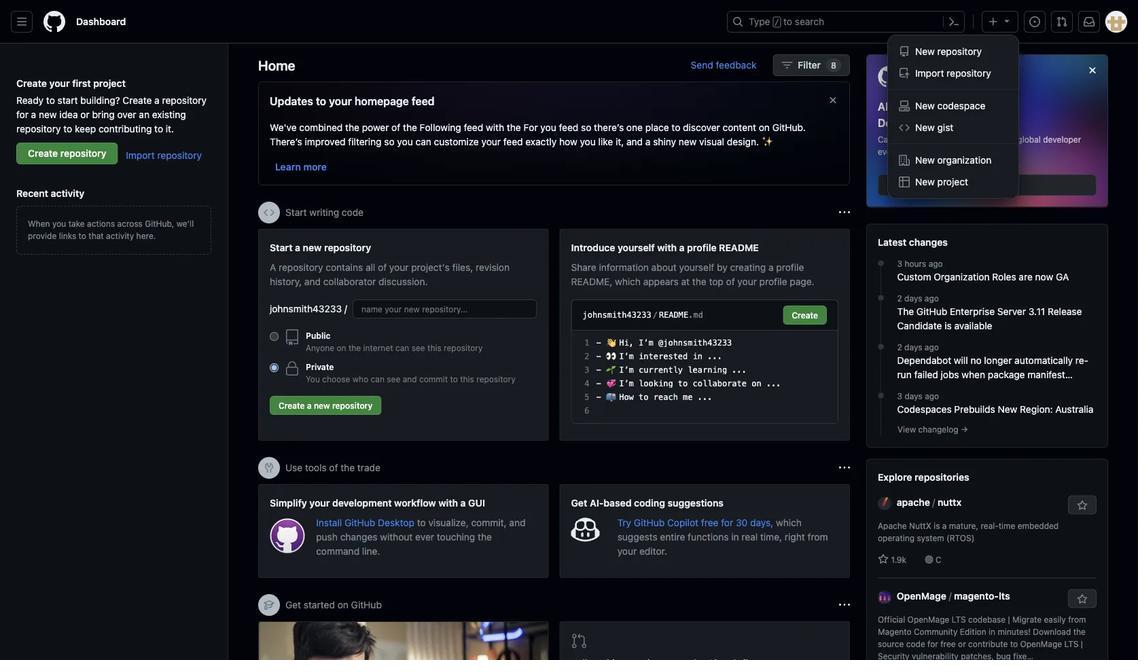 Task type: locate. For each thing, give the bounding box(es) containing it.
project inside create your first project ready to start building? create a repository for a new idea or bring over an existing repository to keep contributing to it.
[[93, 78, 126, 89]]

ago for custom
[[929, 259, 943, 269]]

| up minutes!
[[1009, 616, 1011, 625]]

close image
[[1088, 65, 1099, 76]]

2 days from the top
[[905, 343, 923, 353]]

repository inside public anyone on the internet can see this repository
[[444, 343, 483, 353]]

can inside public anyone on the internet can see this repository
[[396, 343, 409, 353]]

0 horizontal spatial can
[[371, 375, 385, 384]]

2 vertical spatial now
[[1036, 272, 1054, 283]]

get for get started on github
[[286, 600, 301, 611]]

the down commit, at left bottom
[[478, 532, 492, 543]]

1 horizontal spatial johnsmith43233
[[583, 311, 652, 320]]

code
[[342, 207, 364, 218], [907, 640, 926, 650]]

0 horizontal spatial project
[[93, 78, 126, 89]]

repository inside private you choose who can see and commit to this repository
[[477, 375, 516, 384]]

in for official openmage lts codebase | migrate easily from magento community edition in minutes! download the source code for free or contribute to openmage lts | security vulnerability patches, bug fixe…
[[989, 628, 996, 637]]

with inside we've combined the power of the following feed with the for you feed so there's one place to discover content on github. there's improved filtering so you can customize your feed exactly how you like it, and a shiny new visual design. ✨
[[486, 122, 504, 133]]

import repository link down it.
[[126, 150, 202, 161]]

code right writing
[[342, 207, 364, 218]]

0 vertical spatial get
[[571, 498, 588, 509]]

0 vertical spatial start
[[286, 207, 307, 218]]

0 vertical spatial for
[[16, 109, 28, 120]]

for inside 'get ai-based coding suggestions' element
[[721, 517, 734, 529]]

0 vertical spatial which
[[615, 276, 641, 287]]

public
[[306, 331, 331, 341]]

yourself inside share information about yourself by creating a profile readme, which appears at the top of your profile page.
[[680, 262, 715, 273]]

at
[[682, 276, 690, 287]]

suggestions
[[668, 498, 724, 509]]

github inside 2 days ago the github enterprise server 3.11 release candidate is available
[[917, 306, 948, 318]]

0 vertical spatial can
[[416, 136, 432, 147]]

new right codespaces image on the right top of page
[[916, 100, 935, 111]]

3 dot fill image from the top
[[876, 342, 887, 353]]

send feedback link
[[691, 58, 757, 72]]

1 vertical spatial import repository link
[[126, 150, 202, 161]]

2 vertical spatial profile
[[760, 276, 788, 287]]

activity down across
[[106, 231, 134, 241]]

/ left nuttx at the bottom of page
[[933, 497, 936, 509]]

x image
[[828, 95, 839, 106]]

0 vertical spatial see
[[412, 343, 425, 353]]

tools image
[[264, 463, 275, 474]]

your
[[49, 78, 70, 89], [329, 95, 352, 108], [482, 136, 501, 147], [389, 262, 409, 273], [738, 276, 757, 287], [310, 498, 330, 509], [618, 546, 637, 557]]

import repository link for create repository link
[[126, 150, 202, 161]]

None radio
[[270, 364, 279, 373]]

days
[[905, 294, 923, 304], [905, 343, 923, 353], [905, 392, 923, 401]]

create up ready
[[16, 78, 47, 89]]

5
[[585, 393, 590, 402]]

import repository
[[916, 68, 992, 79], [126, 150, 202, 161]]

a inside we've combined the power of the following feed with the for you feed so there's one place to discover content on github. there's improved filtering so you can customize your feed exactly how you like it, and a shiny new visual design. ✨
[[646, 136, 651, 147]]

0 horizontal spatial import repository
[[126, 150, 202, 161]]

/ for johnsmith43233 /
[[345, 304, 347, 315]]

/ down appears
[[653, 311, 658, 320]]

start a new repository
[[270, 242, 371, 253]]

0 horizontal spatial which
[[615, 276, 641, 287]]

1 vertical spatial project
[[938, 176, 969, 188]]

3 down run at bottom right
[[898, 392, 903, 401]]

revision
[[476, 262, 510, 273]]

ago up dependabot
[[925, 343, 939, 353]]

0 horizontal spatial activity
[[51, 188, 85, 199]]

your down creating
[[738, 276, 757, 287]]

1 horizontal spatial get
[[571, 498, 588, 509]]

1 vertical spatial get
[[286, 600, 301, 611]]

yourself up information
[[618, 242, 655, 253]]

/ right type
[[775, 18, 780, 27]]

in inside 1 - 👋 hi, i'm @johnsmith43233 2 - 👀 i'm interested in ... 3 - 🌱 i'm currently learning ... 4 - 💞️ i'm looking to collaborate on ... 5 - 📫 how to reach me ... 6
[[693, 352, 703, 362]]

2 horizontal spatial now
[[1036, 272, 1054, 283]]

@openmage profile image
[[878, 591, 892, 605]]

ai-
[[590, 498, 604, 509]]

0 vertical spatial is
[[945, 321, 952, 332]]

the left for at the left top of page
[[507, 122, 521, 133]]

bring
[[92, 109, 115, 120]]

source
[[878, 640, 904, 650]]

1 why am i seeing this? image from the top
[[840, 207, 850, 218]]

new codespace link
[[894, 95, 1014, 117]]

/ inside type / to search
[[775, 18, 780, 27]]

1 horizontal spatial activity
[[106, 231, 134, 241]]

which inside share information about yourself by creating a profile readme, which appears at the top of your profile page.
[[615, 276, 641, 287]]

1 vertical spatial import repository
[[126, 150, 202, 161]]

2 inside 2 days ago the github enterprise server 3.11 release candidate is available
[[898, 294, 903, 304]]

why am i seeing this? image
[[840, 600, 850, 611]]

0 horizontal spatial with
[[439, 498, 458, 509]]

new right repo icon
[[916, 46, 935, 57]]

- left 📫 on the right bottom
[[597, 393, 601, 402]]

to inside to visualize, commit, and push changes without ever touching the command line.
[[417, 517, 426, 529]]

a down "you"
[[307, 401, 312, 411]]

see right who on the bottom left of page
[[387, 375, 401, 384]]

0 horizontal spatial get
[[286, 600, 301, 611]]

ago down the custom
[[925, 294, 939, 304]]

2 for the github enterprise server 3.11 release candidate is available
[[898, 294, 903, 304]]

failed
[[915, 370, 939, 381]]

code image
[[899, 122, 910, 133], [264, 207, 275, 218]]

/ inside create a new repository element
[[345, 304, 347, 315]]

get inside 'get ai-based coding suggestions' element
[[571, 498, 588, 509]]

based
[[604, 498, 632, 509]]

jobs
[[941, 370, 960, 381]]

None radio
[[270, 332, 279, 341]]

1 horizontal spatial free
[[941, 640, 956, 650]]

command palette image
[[949, 16, 960, 27]]

commit
[[419, 375, 448, 384]]

activity up take
[[51, 188, 85, 199]]

new up very
[[916, 122, 935, 133]]

2 horizontal spatial with
[[658, 242, 677, 253]]

0 horizontal spatial lts
[[952, 616, 966, 625]]

project's
[[411, 262, 450, 273]]

see up private you choose who can see and commit to this repository
[[412, 343, 425, 353]]

import repository link down the new repository
[[894, 63, 1014, 84]]

new inside new repository link
[[916, 46, 935, 57]]

create inside button
[[279, 401, 305, 411]]

to inside when you take actions across github, we'll provide links to that activity here.
[[79, 231, 86, 241]]

to inside "official openmage lts codebase | migrate easily from magento community edition in minutes! download the source code for free or contribute to openmage lts | security vulnerability patches, bug fixe…"
[[1011, 640, 1018, 650]]

contribute
[[969, 640, 1008, 650]]

activity inside when you take actions across github, we'll provide links to that activity here.
[[106, 231, 134, 241]]

this right commit
[[460, 375, 474, 384]]

start for start writing code
[[286, 207, 307, 218]]

new inside the create a new repository button
[[314, 401, 330, 411]]

table image
[[899, 177, 910, 188]]

2 why am i seeing this? image from the top
[[840, 463, 850, 474]]

to up "shiny"
[[672, 122, 681, 133]]

your inside create your first project ready to start building? create a repository for a new idea or bring over an existing repository to keep contributing to it.
[[49, 78, 70, 89]]

this inside public anyone on the internet can see this repository
[[428, 343, 442, 353]]

content
[[723, 122, 757, 133]]

1 - 👋 hi, i'm @johnsmith43233 2 - 👀 i'm interested in ... 3 - 🌱 i'm currently learning ... 4 - 💞️ i'm looking to collaborate on ... 5 - 📫 how to reach me ... 6
[[585, 339, 782, 416]]

1 days from the top
[[905, 294, 923, 304]]

new repository link
[[894, 41, 1014, 63]]

menu
[[889, 35, 1019, 199]]

repo image
[[899, 46, 910, 57]]

no
[[971, 355, 982, 366]]

1 vertical spatial days
[[905, 343, 923, 353]]

with up 'visualize,'
[[439, 498, 458, 509]]

ago for codespaces
[[925, 392, 940, 401]]

/ for apache / nuttx
[[933, 497, 936, 509]]

1 horizontal spatial yourself
[[680, 262, 715, 273]]

2 days ago dependabot will no longer automatically re- run failed jobs when package manifest changes
[[898, 343, 1089, 395]]

0 horizontal spatial code image
[[264, 207, 275, 218]]

of inside a repository contains all of your project's files, revision history, and collaborator discussion.
[[378, 262, 387, 273]]

is
[[945, 321, 952, 332], [934, 522, 940, 531]]

you up links
[[52, 219, 66, 228]]

create
[[16, 78, 47, 89], [123, 94, 152, 106], [28, 148, 58, 159], [279, 401, 305, 411]]

new for new gist
[[916, 122, 935, 133]]

2 inside 2 days ago dependabot will no longer automatically re- run failed jobs when package manifest changes
[[898, 343, 903, 353]]

ago for dependabot
[[925, 343, 939, 353]]

new left region: on the bottom right of page
[[998, 404, 1018, 415]]

... up collaborate
[[732, 366, 747, 375]]

time
[[999, 522, 1016, 531]]

repository inside import repository link
[[947, 68, 992, 79]]

new
[[39, 109, 57, 120], [679, 136, 697, 147], [303, 242, 322, 253], [314, 401, 330, 411]]

can down following
[[416, 136, 432, 147]]

security
[[878, 652, 910, 661]]

0 vertical spatial now
[[904, 147, 920, 157]]

you inside when you take actions across github, we'll provide links to that activity here.
[[52, 219, 66, 228]]

0 vertical spatial 3
[[898, 259, 903, 269]]

2 vertical spatial days
[[905, 392, 923, 401]]

from inside ai. security. devex. catch the very best from this year's global developer event, now on-demand.
[[956, 135, 974, 145]]

can right who on the bottom left of page
[[371, 375, 385, 384]]

homepage image
[[44, 11, 65, 33]]

i'm right 🌱
[[619, 366, 634, 375]]

0 vertical spatial import
[[916, 68, 945, 79]]

i'm
[[639, 339, 654, 348], [619, 352, 634, 362], [619, 366, 634, 375], [619, 379, 634, 389]]

repository inside create repository link
[[60, 148, 106, 159]]

0 vertical spatial in
[[693, 352, 703, 362]]

none radio inside create a new repository element
[[270, 364, 279, 373]]

why am i seeing this? image
[[840, 207, 850, 218], [840, 463, 850, 474]]

lts down download
[[1065, 640, 1079, 650]]

for up vulnerability
[[928, 640, 939, 650]]

private
[[306, 362, 334, 372]]

2 horizontal spatial this
[[976, 135, 990, 145]]

0 horizontal spatial johnsmith43233
[[270, 304, 342, 315]]

days inside 3 days ago codespaces prebuilds new region: australia
[[905, 392, 923, 401]]

new for new repository
[[916, 46, 935, 57]]

to up me
[[678, 379, 688, 389]]

2 vertical spatial can
[[371, 375, 385, 384]]

0 horizontal spatial is
[[934, 522, 940, 531]]

days for the
[[905, 294, 923, 304]]

when you take actions across github, we'll provide links to that activity here.
[[28, 219, 194, 241]]

3 inside 3 hours ago custom organization roles are now ga
[[898, 259, 903, 269]]

import down contributing
[[126, 150, 155, 161]]

or inside create your first project ready to start building? create a repository for a new idea or bring over an existing repository to keep contributing to it.
[[80, 109, 90, 120]]

simplify your development workflow with a gui element
[[258, 485, 549, 579]]

from right the "right"
[[808, 532, 828, 543]]

simplify your development workflow with a gui
[[270, 498, 485, 509]]

4 - from the top
[[597, 379, 601, 389]]

openmage right @openmage profile icon
[[897, 591, 947, 602]]

manifest
[[1028, 370, 1066, 381]]

1 vertical spatial from
[[808, 532, 828, 543]]

new organization
[[916, 155, 992, 166]]

a left "shiny"
[[646, 136, 651, 147]]

1 horizontal spatial project
[[938, 176, 969, 188]]

1 horizontal spatial code image
[[899, 122, 910, 133]]

on inside public anyone on the internet can see this repository
[[337, 343, 346, 353]]

discover
[[683, 122, 720, 133]]

2 horizontal spatial for
[[928, 640, 939, 650]]

- left 💞️
[[597, 379, 601, 389]]

1 vertical spatial can
[[396, 343, 409, 353]]

0 vertical spatial so
[[581, 122, 592, 133]]

for inside create your first project ready to start building? create a repository for a new idea or bring over an existing repository to keep contributing to it.
[[16, 109, 28, 120]]

3 left hours
[[898, 259, 903, 269]]

1 vertical spatial free
[[941, 640, 956, 650]]

code image inside "new gist" link
[[899, 122, 910, 133]]

repository up 'contains'
[[324, 242, 371, 253]]

yourself
[[618, 242, 655, 253], [680, 262, 715, 273]]

0 horizontal spatial yourself
[[618, 242, 655, 253]]

0 vertical spatial days
[[905, 294, 923, 304]]

1 horizontal spatial import repository
[[916, 68, 992, 79]]

from inside "official openmage lts codebase | migrate easily from magento community edition in minutes! download the source code for free or contribute to openmage lts | security vulnerability patches, bug fixe…"
[[1069, 616, 1087, 625]]

code up vulnerability
[[907, 640, 926, 650]]

mature,
[[950, 522, 979, 531]]

1 vertical spatial in
[[732, 532, 739, 543]]

days for dependabot
[[905, 343, 923, 353]]

0 vertical spatial with
[[486, 122, 504, 133]]

0 horizontal spatial |
[[1009, 616, 1011, 625]]

Repository name text field
[[353, 300, 537, 319]]

of right all
[[378, 262, 387, 273]]

in up contribute in the right of the page
[[989, 628, 996, 637]]

1 horizontal spatial so
[[581, 122, 592, 133]]

new inside "new gist" link
[[916, 122, 935, 133]]

now left on-
[[904, 147, 920, 157]]

2
[[898, 294, 903, 304], [898, 343, 903, 353], [585, 352, 590, 362]]

your inside we've combined the power of the following feed with the for you feed so there's one place to discover content on github. there's improved filtering so you can customize your feed exactly how you like it, and a shiny new visual design. ✨
[[482, 136, 501, 147]]

repository down keep
[[60, 148, 106, 159]]

0 horizontal spatial this
[[428, 343, 442, 353]]

new for new organization
[[916, 155, 935, 166]]

a up system
[[943, 522, 947, 531]]

ago for the
[[925, 294, 939, 304]]

openmage / magento-lts
[[897, 591, 1011, 602]]

1 vertical spatial lts
[[1065, 640, 1079, 650]]

github down development
[[345, 517, 375, 529]]

create for create repository
[[28, 148, 58, 159]]

create for create your first project ready to start building? create a repository for a new idea or bring over an existing repository to keep contributing to it.
[[16, 78, 47, 89]]

1 vertical spatial this
[[428, 343, 442, 353]]

updates to your homepage feed
[[270, 95, 435, 108]]

is inside apache nuttx is a mature, real-time embedded operating system (rtos)
[[934, 522, 940, 531]]

release
[[1048, 306, 1083, 318]]

and down "one"
[[627, 136, 643, 147]]

1 vertical spatial code image
[[264, 207, 275, 218]]

a inside share information about yourself by creating a profile readme, which appears at the top of your profile page.
[[769, 262, 774, 273]]

3 up 4 at the right of page
[[585, 366, 590, 375]]

roles
[[993, 272, 1017, 283]]

1 vertical spatial which
[[776, 517, 802, 529]]

days up the
[[905, 294, 923, 304]]

repository
[[938, 46, 982, 57], [947, 68, 992, 79], [162, 94, 207, 106], [16, 123, 61, 134], [60, 148, 106, 159], [157, 150, 202, 161], [324, 242, 371, 253], [279, 262, 323, 273], [444, 343, 483, 353], [477, 375, 516, 384], [332, 401, 373, 411]]

start inside create a new repository element
[[270, 242, 293, 253]]

0 vertical spatial import repository
[[916, 68, 992, 79]]

1 vertical spatial with
[[658, 242, 677, 253]]

the right download
[[1074, 628, 1086, 637]]

0 horizontal spatial import repository link
[[126, 150, 202, 161]]

lock image
[[284, 361, 300, 377]]

now
[[904, 147, 920, 157], [994, 180, 1013, 191], [1036, 272, 1054, 283]]

create up "recent activity"
[[28, 148, 58, 159]]

1 horizontal spatial import repository link
[[894, 63, 1014, 84]]

0 horizontal spatial or
[[80, 109, 90, 120]]

across
[[117, 219, 143, 228]]

which inside which suggests entire functions in real time, right from your editor.
[[776, 517, 802, 529]]

1 horizontal spatial with
[[486, 122, 504, 133]]

1 - from the top
[[597, 339, 601, 348]]

is inside 2 days ago the github enterprise server 3.11 release candidate is available
[[945, 321, 952, 332]]

coding
[[634, 498, 666, 509]]

best
[[937, 135, 954, 145]]

and right "history,"
[[305, 276, 321, 287]]

feed left exactly
[[504, 136, 523, 147]]

filtering
[[348, 136, 382, 147]]

1 horizontal spatial or
[[959, 640, 967, 650]]

what is github? image
[[259, 623, 548, 661]]

0 horizontal spatial for
[[16, 109, 28, 120]]

gui
[[469, 498, 485, 509]]

1.9k
[[889, 556, 907, 565]]

the
[[345, 122, 360, 133], [403, 122, 417, 133], [507, 122, 521, 133], [903, 135, 916, 145], [693, 276, 707, 287], [349, 343, 361, 353], [341, 463, 355, 474], [478, 532, 492, 543], [1074, 628, 1086, 637]]

star image
[[878, 554, 889, 565]]

@apache profile image
[[878, 497, 892, 511]]

on right started
[[338, 600, 349, 611]]

and
[[627, 136, 643, 147], [305, 276, 321, 287], [403, 375, 417, 384], [509, 517, 526, 529]]

building?
[[80, 94, 120, 106]]

johnsmith43233 up 👋
[[583, 311, 652, 320]]

ago inside 3 days ago codespaces prebuilds new region: australia
[[925, 392, 940, 401]]

filter image
[[782, 60, 793, 71]]

2 vertical spatial for
[[928, 640, 939, 650]]

and right commit, at left bottom
[[509, 517, 526, 529]]

your inside a repository contains all of your project's files, revision history, and collaborator discussion.
[[389, 262, 409, 273]]

a inside apache nuttx is a mature, real-time embedded operating system (rtos)
[[943, 522, 947, 531]]

new inside create your first project ready to start building? create a repository for a new idea or bring over an existing repository to keep contributing to it.
[[39, 109, 57, 120]]

of
[[392, 122, 401, 133], [378, 262, 387, 273], [726, 276, 735, 287], [329, 463, 338, 474]]

3.11
[[1029, 306, 1046, 318]]

0 vertical spatial |
[[1009, 616, 1011, 625]]

here.
[[136, 231, 156, 241]]

2 vertical spatial this
[[460, 375, 474, 384]]

git pull request image
[[571, 634, 588, 650]]

ago up codespaces
[[925, 392, 940, 401]]

now right the watch
[[994, 180, 1013, 191]]

changes inside to visualize, commit, and push changes without ever touching the command line.
[[340, 532, 378, 543]]

get for get ai-based coding suggestions
[[571, 498, 588, 509]]

2 - from the top
[[597, 352, 601, 362]]

changes
[[909, 237, 948, 248], [898, 384, 935, 395], [340, 532, 378, 543]]

import right repo push image
[[916, 68, 945, 79]]

developer
[[1044, 135, 1082, 145]]

1 vertical spatial activity
[[106, 231, 134, 241]]

right
[[785, 532, 805, 543]]

3 inside 3 days ago codespaces prebuilds new region: australia
[[898, 392, 903, 401]]

global
[[1018, 135, 1041, 145]]

1 vertical spatial yourself
[[680, 262, 715, 273]]

1 vertical spatial is
[[934, 522, 940, 531]]

4 dot fill image from the top
[[876, 391, 887, 401]]

changes down the failed
[[898, 384, 935, 395]]

johnsmith43233 inside introduce yourself with a profile readme element
[[583, 311, 652, 320]]

0 horizontal spatial import
[[126, 150, 155, 161]]

new organization link
[[894, 150, 1014, 171]]

with inside introduce yourself with a profile readme element
[[658, 242, 677, 253]]

3 days from the top
[[905, 392, 923, 401]]

1 horizontal spatial |
[[1081, 640, 1084, 650]]

or down edition
[[959, 640, 967, 650]]

github up candidate
[[917, 306, 948, 318]]

ago inside 3 hours ago custom organization roles are now ga
[[929, 259, 943, 269]]

3 inside 1 - 👋 hi, i'm @johnsmith43233 2 - 👀 i'm interested in ... 3 - 🌱 i'm currently learning ... 4 - 💞️ i'm looking to collaborate on ... 5 - 📫 how to reach me ... 6
[[585, 366, 590, 375]]

github up suggests
[[634, 517, 665, 529]]

0 vertical spatial activity
[[51, 188, 85, 199]]

get right mortar board image
[[286, 600, 301, 611]]

1 horizontal spatial which
[[776, 517, 802, 529]]

your up start
[[49, 78, 70, 89]]

repository down it.
[[157, 150, 202, 161]]

free down community
[[941, 640, 956, 650]]

johnsmith43233 inside create a new repository element
[[270, 304, 342, 315]]

feed up following
[[412, 95, 435, 108]]

for inside "official openmage lts codebase | migrate easily from magento community edition in minutes! download the source code for free or contribute to openmage lts | security vulnerability patches, bug fixe…"
[[928, 640, 939, 650]]

0 vertical spatial import repository link
[[894, 63, 1014, 84]]

create down lock image
[[279, 401, 305, 411]]

homepage
[[355, 95, 409, 108]]

take
[[68, 219, 85, 228]]

1 vertical spatial for
[[721, 517, 734, 529]]

0 vertical spatial this
[[976, 135, 990, 145]]

new inside new organization link
[[916, 155, 935, 166]]

from inside which suggests entire functions in real time, right from your editor.
[[808, 532, 828, 543]]

lts
[[952, 616, 966, 625], [1065, 640, 1079, 650]]

/ for johnsmith43233 / readme .md
[[653, 311, 658, 320]]

get left "ai-"
[[571, 498, 588, 509]]

of inside we've combined the power of the following feed with the for you feed so there's one place to discover content on github. there's improved filtering so you can customize your feed exactly how you like it, and a shiny new visual design. ✨
[[392, 122, 401, 133]]

1 vertical spatial why am i seeing this? image
[[840, 463, 850, 474]]

1 horizontal spatial see
[[412, 343, 425, 353]]

internet
[[363, 343, 393, 353]]

by
[[717, 262, 728, 273]]

3 for custom organization roles are now ga
[[898, 259, 903, 269]]

0 vertical spatial or
[[80, 109, 90, 120]]

yourself up at
[[680, 262, 715, 273]]

about
[[652, 262, 677, 273]]

2 vertical spatial changes
[[340, 532, 378, 543]]

0 horizontal spatial free
[[702, 517, 719, 529]]

2 horizontal spatial from
[[1069, 616, 1087, 625]]

in inside which suggests entire functions in real time, right from your editor.
[[732, 532, 739, 543]]

new for new project
[[916, 176, 935, 188]]

8
[[831, 61, 837, 70]]

new inside new project button
[[916, 176, 935, 188]]

1 vertical spatial see
[[387, 375, 401, 384]]

readme
[[719, 242, 759, 253], [659, 311, 689, 320]]

who
[[353, 375, 369, 384]]

a up existing
[[154, 94, 160, 106]]

like
[[599, 136, 613, 147]]

start left writing
[[286, 207, 307, 218]]

0 vertical spatial code image
[[899, 122, 910, 133]]

re-
[[1076, 355, 1089, 366]]

explore repositories navigation
[[867, 459, 1109, 661]]

ago right hours
[[929, 259, 943, 269]]

profile up share information about yourself by creating a profile readme, which appears at the top of your profile page.
[[687, 242, 717, 253]]

now inside "watch now" link
[[994, 180, 1013, 191]]

shiny
[[653, 136, 676, 147]]

when
[[28, 219, 50, 228]]

0 vertical spatial project
[[93, 78, 126, 89]]

None submit
[[783, 306, 827, 325]]

2 vertical spatial in
[[989, 628, 996, 637]]

star this repository image
[[1078, 501, 1088, 512]]

your up install
[[310, 498, 330, 509]]

new project
[[916, 176, 969, 188]]

3 - from the top
[[597, 366, 601, 375]]

repo image
[[284, 330, 300, 346]]

and inside a repository contains all of your project's files, revision history, and collaborator discussion.
[[305, 276, 321, 287]]

creating
[[730, 262, 766, 273]]

writing
[[310, 207, 339, 218]]

changelog
[[919, 425, 959, 435]]

1 dot fill image from the top
[[876, 258, 887, 269]]

days inside 2 days ago the github enterprise server 3.11 release candidate is available
[[905, 294, 923, 304]]

from down star this repository icon
[[1069, 616, 1087, 625]]

explore element
[[867, 54, 1109, 661]]

new inside new codespace link
[[916, 100, 935, 111]]

dot fill image for custom organization roles are now ga
[[876, 258, 887, 269]]

/ inside introduce yourself with a profile readme element
[[653, 311, 658, 320]]

0 vertical spatial free
[[702, 517, 719, 529]]

new right table icon
[[916, 176, 935, 188]]

download
[[1034, 628, 1072, 637]]

import repository down new repository link
[[916, 68, 992, 79]]

install github desktop
[[316, 517, 417, 529]]

from for security.
[[956, 135, 974, 145]]

1 horizontal spatial now
[[994, 180, 1013, 191]]

openmage down download
[[1021, 640, 1063, 650]]

watch now
[[963, 180, 1013, 191]]

0 vertical spatial from
[[956, 135, 974, 145]]

2 horizontal spatial can
[[416, 136, 432, 147]]

create for create a new repository
[[279, 401, 305, 411]]

2 up run at bottom right
[[898, 343, 903, 353]]

to right how
[[639, 393, 649, 402]]

line.
[[362, 546, 380, 557]]

a
[[270, 262, 276, 273]]

- left 👋
[[597, 339, 601, 348]]

dot fill image
[[876, 258, 887, 269], [876, 293, 887, 304], [876, 342, 887, 353], [876, 391, 887, 401]]

days up codespaces
[[905, 392, 923, 401]]

days inside 2 days ago dependabot will no longer automatically re- run failed jobs when package manifest changes
[[905, 343, 923, 353]]

to down take
[[79, 231, 86, 241]]

repository up "history,"
[[279, 262, 323, 273]]

of inside share information about yourself by creating a profile readme, which appears at the top of your profile page.
[[726, 276, 735, 287]]

/ left magento-
[[949, 591, 952, 602]]

2 dot fill image from the top
[[876, 293, 887, 304]]



Task type: vqa. For each thing, say whether or not it's contained in the screenshot.


Task type: describe. For each thing, give the bounding box(es) containing it.
3 days ago codespaces prebuilds new region: australia
[[898, 392, 1094, 415]]

menu containing new repository
[[889, 35, 1019, 199]]

codespaces image
[[899, 101, 910, 111]]

see inside private you choose who can see and commit to this repository
[[387, 375, 401, 384]]

now inside ai. security. devex. catch the very best from this year's global developer event, now on-demand.
[[904, 147, 920, 157]]

the up the filtering
[[345, 122, 360, 133]]

the inside "official openmage lts codebase | migrate easily from magento community edition in minutes! download the source code for free or contribute to openmage lts | security vulnerability patches, bug fixe…"
[[1074, 628, 1086, 637]]

public anyone on the internet can see this repository
[[306, 331, 483, 353]]

explore
[[878, 472, 913, 483]]

security.
[[895, 100, 940, 113]]

create a new repository element
[[270, 241, 537, 421]]

the inside share information about yourself by creating a profile readme, which appears at the top of your profile page.
[[693, 276, 707, 287]]

dot fill image for codespaces prebuilds new region: australia
[[876, 391, 887, 401]]

and inside private you choose who can see and commit to this repository
[[403, 375, 417, 384]]

create a new repository button
[[270, 396, 382, 415]]

your inside which suggests entire functions in real time, right from your editor.
[[618, 546, 637, 557]]

plus image
[[988, 16, 999, 27]]

a inside button
[[307, 401, 312, 411]]

this inside private you choose who can see and commit to this repository
[[460, 375, 474, 384]]

to left it.
[[154, 123, 163, 134]]

the left following
[[403, 122, 417, 133]]

with inside simplify your development workflow with a gui element
[[439, 498, 458, 509]]

new inside we've combined the power of the following feed with the for you feed so there's one place to discover content on github. there's improved filtering so you can customize your feed exactly how you like it, and a shiny new visual design. ✨
[[679, 136, 697, 147]]

all
[[366, 262, 375, 273]]

changes inside 2 days ago dependabot will no longer automatically re- run failed jobs when package manifest changes
[[898, 384, 935, 395]]

vulnerability
[[912, 652, 959, 661]]

0 vertical spatial changes
[[909, 237, 948, 248]]

a up "history,"
[[295, 242, 301, 253]]

star this repository image
[[1078, 595, 1088, 605]]

your up combined
[[329, 95, 352, 108]]

feed up customize
[[464, 122, 484, 133]]

triangle down image
[[1002, 15, 1013, 26]]

... up learning
[[708, 352, 723, 362]]

issue opened image
[[1030, 16, 1041, 27]]

use
[[286, 463, 303, 474]]

command
[[316, 546, 360, 557]]

longer
[[985, 355, 1013, 366]]

0 horizontal spatial so
[[384, 136, 395, 147]]

to inside we've combined the power of the following feed with the for you feed so there's one place to discover content on github. there's improved filtering so you can customize your feed exactly how you like it, and a shiny new visual design. ✨
[[672, 122, 681, 133]]

your inside share information about yourself by creating a profile readme, which appears at the top of your profile page.
[[738, 276, 757, 287]]

on-
[[922, 147, 936, 157]]

now inside 3 hours ago custom organization roles are now ga
[[1036, 272, 1054, 283]]

github right started
[[351, 600, 382, 611]]

visualize,
[[429, 517, 469, 529]]

and inside we've combined the power of the following feed with the for you feed so there's one place to discover content on github. there's improved filtering so you can customize your feed exactly how you like it, and a shiny new visual design. ✨
[[627, 136, 643, 147]]

try github copilot free for 30 days,
[[618, 517, 776, 529]]

dashboard link
[[71, 11, 131, 33]]

view
[[898, 425, 917, 435]]

open global navigation menu image
[[16, 16, 27, 27]]

0 vertical spatial profile
[[687, 242, 717, 253]]

new inside 3 days ago codespaces prebuilds new region: australia
[[998, 404, 1018, 415]]

nuttx
[[938, 497, 962, 509]]

copilot
[[668, 517, 699, 529]]

this inside ai. security. devex. catch the very best from this year's global developer event, now on-demand.
[[976, 135, 990, 145]]

choose
[[322, 375, 350, 384]]

get started on github
[[286, 600, 382, 611]]

code image for start writing code
[[264, 207, 275, 218]]

new codespace
[[916, 100, 986, 111]]

johnsmith43233 for johnsmith43233 /
[[270, 304, 342, 315]]

you up exactly
[[541, 122, 557, 133]]

repository inside a repository contains all of your project's files, revision history, and collaborator discussion.
[[279, 262, 323, 273]]

why am i seeing this? image for introduce yourself with a profile readme
[[840, 207, 850, 218]]

touching
[[437, 532, 475, 543]]

migrate
[[1013, 616, 1042, 625]]

dependabot
[[898, 355, 952, 366]]

start writing code
[[286, 207, 364, 218]]

are
[[1019, 272, 1033, 283]]

2 for dependabot will no longer automatically re- run failed jobs when package manifest changes
[[898, 343, 903, 353]]

0 vertical spatial lts
[[952, 616, 966, 625]]

contains
[[326, 262, 363, 273]]

/ for openmage / magento-lts
[[949, 591, 952, 602]]

following
[[420, 122, 461, 133]]

watch
[[963, 180, 991, 191]]

i'm up how
[[619, 379, 634, 389]]

on inside we've combined the power of the following feed with the for you feed so there's one place to discover content on github. there's improved filtering so you can customize your feed exactly how you like it, and a shiny new visual design. ✨
[[759, 122, 770, 133]]

demand.
[[936, 147, 969, 157]]

you right the filtering
[[397, 136, 413, 147]]

start for start a new repository
[[270, 242, 293, 253]]

new project button
[[894, 171, 1014, 193]]

0 vertical spatial code
[[342, 207, 364, 218]]

github,
[[145, 219, 174, 228]]

the inside public anyone on the internet can see this repository
[[349, 343, 361, 353]]

organization
[[934, 272, 990, 283]]

(rtos)
[[947, 534, 975, 544]]

share
[[571, 262, 597, 273]]

repo push image
[[899, 68, 910, 79]]

official openmage lts codebase | migrate easily from magento community edition in minutes! download the source code for free or contribute to openmage lts | security vulnerability patches, bug fixe…
[[878, 616, 1087, 661]]

a left gui
[[461, 498, 466, 509]]

0 vertical spatial yourself
[[618, 242, 655, 253]]

2 vertical spatial openmage
[[1021, 640, 1063, 650]]

you left 'like'
[[580, 136, 596, 147]]

github inside simplify your development workflow with a gui element
[[345, 517, 375, 529]]

1 vertical spatial openmage
[[908, 616, 950, 625]]

or inside "official openmage lts codebase | migrate easily from magento community edition in minutes! download the source code for free or contribute to openmage lts | security vulnerability patches, bug fixe…"
[[959, 640, 967, 650]]

i'm right hi,
[[639, 339, 654, 348]]

repository up existing
[[162, 94, 207, 106]]

notifications image
[[1084, 16, 1095, 27]]

johnsmith43233 for johnsmith43233 / readme .md
[[583, 311, 652, 320]]

provide
[[28, 231, 57, 241]]

share information about yourself by creating a profile readme, which appears at the top of your profile page.
[[571, 262, 815, 287]]

gist
[[938, 122, 954, 133]]

send feedback
[[691, 59, 757, 71]]

what is github? element
[[258, 622, 549, 661]]

5 - from the top
[[597, 393, 601, 402]]

... right me
[[698, 393, 713, 402]]

new for new codespace
[[916, 100, 935, 111]]

free inside "official openmage lts codebase | migrate easily from magento community edition in minutes! download the source code for free or contribute to openmage lts | security vulnerability patches, bug fixe…"
[[941, 640, 956, 650]]

how
[[560, 136, 578, 147]]

page.
[[790, 276, 815, 287]]

visual
[[700, 136, 725, 147]]

how
[[619, 393, 634, 402]]

community
[[914, 628, 958, 637]]

1
[[585, 339, 590, 348]]

/ for type / to search
[[775, 18, 780, 27]]

why am i seeing this? image for get ai-based coding suggestions
[[840, 463, 850, 474]]

me
[[683, 393, 693, 402]]

3 for codespaces prebuilds new region: australia
[[898, 392, 903, 401]]

to inside private you choose who can see and commit to this repository
[[450, 375, 458, 384]]

from for openmage
[[1069, 616, 1087, 625]]

hi,
[[619, 339, 634, 348]]

run
[[898, 370, 912, 381]]

johnsmith43233 / readme .md
[[583, 311, 704, 320]]

to down idea
[[63, 123, 72, 134]]

we've
[[270, 122, 297, 133]]

days for codespaces
[[905, 392, 923, 401]]

create your first project ready to start building? create a repository for a new idea or bring over an existing repository to keep contributing to it.
[[16, 78, 207, 134]]

keep
[[75, 123, 96, 134]]

import repository link for new repository link
[[894, 63, 1014, 84]]

region:
[[1021, 404, 1053, 415]]

feed up how
[[559, 122, 579, 133]]

organization image
[[899, 155, 910, 166]]

view changelog → link
[[898, 425, 969, 435]]

1 horizontal spatial readme
[[719, 242, 759, 253]]

dot fill image for the github enterprise server 3.11 release candidate is available
[[876, 293, 887, 304]]

custom organization roles are now ga link
[[898, 270, 1097, 285]]

apache
[[897, 497, 931, 509]]

👋
[[606, 339, 615, 348]]

new down writing
[[303, 242, 322, 253]]

c
[[936, 556, 942, 565]]

repository down ready
[[16, 123, 61, 134]]

new repository
[[916, 46, 982, 57]]

watch now link
[[878, 174, 1097, 196]]

search
[[795, 16, 825, 27]]

introduce
[[571, 242, 616, 253]]

1 vertical spatial profile
[[777, 262, 804, 273]]

a up share information about yourself by creating a profile readme, which appears at the top of your profile page.
[[680, 242, 685, 253]]

prebuilds
[[955, 404, 996, 415]]

we'll
[[177, 219, 194, 228]]

github inside 'get ai-based coding suggestions' element
[[634, 517, 665, 529]]

github desktop image
[[270, 519, 305, 554]]

import inside import repository link
[[916, 68, 945, 79]]

to left search
[[784, 16, 793, 27]]

fixe…
[[1014, 652, 1034, 661]]

there's
[[594, 122, 624, 133]]

🌱
[[606, 366, 615, 375]]

project inside button
[[938, 176, 969, 188]]

time,
[[761, 532, 783, 543]]

0 vertical spatial openmage
[[897, 591, 947, 602]]

to left start
[[46, 94, 55, 106]]

real-
[[981, 522, 999, 531]]

free inside 'get ai-based coding suggestions' element
[[702, 517, 719, 529]]

organization
[[938, 155, 992, 166]]

place
[[646, 122, 669, 133]]

recent activity
[[16, 188, 85, 199]]

in for 1 - 👋 hi, i'm @johnsmith43233 2 - 👀 i'm interested in ... 3 - 🌱 i'm currently learning ... 4 - 💞️ i'm looking to collaborate on ... 5 - 📫 how to reach me ... 6
[[693, 352, 703, 362]]

... right collaborate
[[767, 379, 782, 389]]

get ai-based coding suggestions element
[[560, 485, 850, 579]]

1 vertical spatial readme
[[659, 311, 689, 320]]

the left trade
[[341, 463, 355, 474]]

it,
[[616, 136, 624, 147]]

repositories
[[915, 472, 970, 483]]

dashboard
[[76, 16, 126, 27]]

interested
[[639, 352, 688, 362]]

repository inside the create a new repository button
[[332, 401, 373, 411]]

create up an
[[123, 94, 152, 106]]

updates
[[270, 95, 313, 108]]

it.
[[166, 123, 174, 134]]

history,
[[270, 276, 302, 287]]

automatically
[[1015, 355, 1073, 366]]

private you choose who can see and commit to this repository
[[306, 362, 516, 384]]

to up combined
[[316, 95, 326, 108]]

on inside 1 - 👋 hi, i'm @johnsmith43233 2 - 👀 i'm interested in ... 3 - 🌱 i'm currently learning ... 4 - 💞️ i'm looking to collaborate on ... 5 - 📫 how to reach me ... 6
[[752, 379, 762, 389]]

and inside to visualize, commit, and push changes without ever touching the command line.
[[509, 517, 526, 529]]

magento
[[878, 628, 912, 637]]

the inside to visualize, commit, and push changes without ever touching the command line.
[[478, 532, 492, 543]]

git pull request image
[[1057, 16, 1068, 27]]

can inside private you choose who can see and commit to this repository
[[371, 375, 385, 384]]

dot fill image for dependabot will no longer automatically re- run failed jobs when package manifest changes
[[876, 342, 887, 353]]

none submit inside introduce yourself with a profile readme element
[[783, 306, 827, 325]]

ai. security. devex. catch the very best from this year's global developer event, now on-demand.
[[878, 100, 1082, 157]]

2 inside 1 - 👋 hi, i'm @johnsmith43233 2 - 👀 i'm interested in ... 3 - 🌱 i'm currently learning ... 4 - 💞️ i'm looking to collaborate on ... 5 - 📫 how to reach me ... 6
[[585, 352, 590, 362]]

customize
[[434, 136, 479, 147]]

i'm down hi,
[[619, 352, 634, 362]]

a down ready
[[31, 109, 36, 120]]

✨
[[762, 136, 771, 147]]

see inside public anyone on the internet can see this repository
[[412, 343, 425, 353]]

1 vertical spatial |
[[1081, 640, 1084, 650]]

system
[[917, 534, 945, 544]]

of right tools
[[329, 463, 338, 474]]

when
[[962, 370, 986, 381]]

can inside we've combined the power of the following feed with the for you feed so there's one place to discover content on github. there's improved filtering so you can customize your feed exactly how you like it, and a shiny new visual design. ✨
[[416, 136, 432, 147]]

enterprise
[[950, 306, 995, 318]]

introduce yourself with a profile readme element
[[560, 229, 850, 441]]

universe23 image
[[878, 66, 1000, 87]]

desktop
[[378, 517, 415, 529]]

code image for new gist
[[899, 122, 910, 133]]

none radio inside create a new repository element
[[270, 332, 279, 341]]

the inside ai. security. devex. catch the very best from this year's global developer event, now on-demand.
[[903, 135, 916, 145]]

new gist
[[916, 122, 954, 133]]

workflow
[[394, 498, 436, 509]]

code inside "official openmage lts codebase | migrate easily from magento community edition in minutes! download the source code for free or contribute to openmage lts | security vulnerability patches, bug fixe…"
[[907, 640, 926, 650]]

repository inside new repository link
[[938, 46, 982, 57]]

minutes!
[[998, 628, 1031, 637]]

currently
[[639, 366, 683, 375]]

mortar board image
[[264, 600, 275, 611]]



